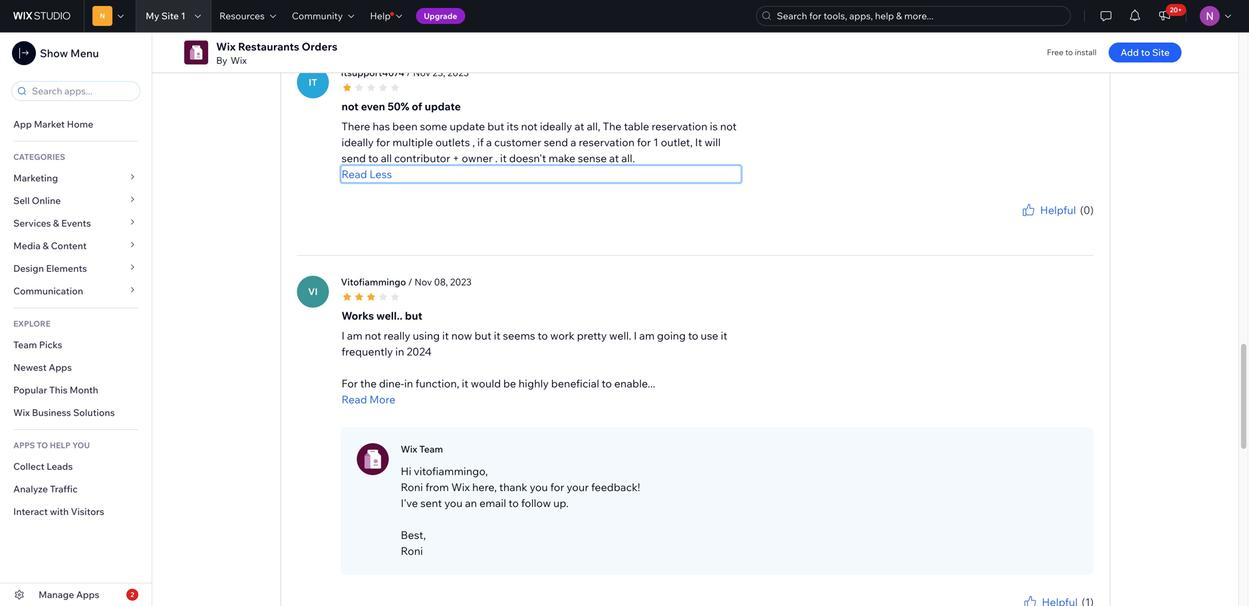 Task type: describe. For each thing, give the bounding box(es) containing it.
all.
[[622, 151, 635, 165]]

been
[[393, 120, 418, 133]]

2 am from the left
[[640, 329, 655, 342]]

w i image
[[357, 444, 389, 476]]

2
[[131, 591, 134, 600]]

leads
[[47, 461, 73, 473]]

popular this month link
[[0, 379, 152, 402]]

analyze
[[13, 484, 48, 495]]

here,
[[472, 481, 497, 494]]

hi vitofiammingo, roni from wix here, thank you for your feedback! i've sent you an email to follow up. best, roni
[[401, 465, 641, 558]]

well.
[[610, 329, 632, 342]]

by
[[216, 55, 227, 66]]

i've
[[401, 497, 418, 510]]

vitofiammingo,
[[414, 465, 488, 478]]

not inside works well.. but i am not really using it now but it seems to work pretty well. i am going to use it frequently in 2024 for the dine-in function, it would be highly beneficial to enable... read more
[[365, 329, 382, 342]]

1 vertical spatial update
[[450, 120, 485, 133]]

add
[[1121, 47, 1140, 58]]

design elements link
[[0, 258, 152, 280]]

will
[[705, 136, 721, 149]]

& for media
[[43, 240, 49, 252]]

if
[[478, 136, 484, 149]]

collect leads link
[[0, 456, 152, 478]]

outlets
[[436, 136, 470, 149]]

services
[[13, 218, 51, 229]]

sidebar element
[[0, 32, 152, 607]]

less
[[370, 167, 392, 181]]

add to site
[[1121, 47, 1170, 58]]

orders
[[302, 40, 338, 53]]

it left now
[[442, 329, 449, 342]]

nov for 50%
[[413, 66, 431, 78]]

free to install
[[1048, 47, 1097, 57]]

2023 for works well.. but
[[450, 276, 472, 288]]

solutions
[[73, 407, 115, 419]]

site inside button
[[1153, 47, 1170, 58]]

an
[[465, 497, 477, 510]]

table
[[624, 120, 650, 133]]

0 vertical spatial site
[[161, 10, 179, 22]]

1 vertical spatial but
[[405, 309, 423, 323]]

categories
[[13, 152, 65, 162]]

would
[[471, 377, 501, 390]]

itsupport4074
[[341, 67, 405, 78]]

vitofiammingo / nov 08, 2023
[[341, 276, 472, 288]]

contributor
[[395, 151, 451, 165]]

wix inside the hi vitofiammingo, roni from wix here, thank you for your feedback! i've sent you an email to follow up. best, roni
[[452, 481, 470, 494]]

wix right by
[[231, 55, 247, 66]]

team picks link
[[0, 334, 152, 357]]

1 vertical spatial team
[[420, 444, 443, 455]]

read inside works well.. but i am not really using it now but it seems to work pretty well. i am going to use it frequently in 2024 for the dine-in function, it would be highly beneficial to enable... read more
[[342, 393, 367, 406]]

sell online link
[[0, 190, 152, 212]]

,
[[473, 136, 475, 149]]

events
[[61, 218, 91, 229]]

analyze traffic
[[13, 484, 78, 495]]

of
[[412, 100, 423, 113]]

install
[[1075, 47, 1097, 57]]

apps
[[13, 441, 35, 451]]

even
[[361, 100, 385, 113]]

make
[[549, 151, 576, 165]]

23,
[[433, 66, 446, 78]]

collect leads
[[13, 461, 73, 473]]

it
[[309, 76, 317, 88]]

1 horizontal spatial you
[[530, 481, 548, 494]]

resources
[[220, 10, 265, 22]]

itsupport4074 / nov 23, 2023
[[341, 66, 469, 78]]

this
[[49, 385, 68, 396]]

add to site button
[[1109, 43, 1182, 63]]

more
[[370, 393, 396, 406]]

/ for 50%
[[407, 66, 411, 78]]

owner
[[462, 151, 493, 165]]

from
[[426, 481, 449, 494]]

& for services
[[53, 218, 59, 229]]

50%
[[388, 100, 410, 113]]

2 a from the left
[[571, 136, 577, 149]]

pretty
[[577, 329, 607, 342]]

app market home link
[[0, 113, 152, 136]]

read inside not even 50% of update there has been some update but its not ideally at all, the table reservation is not ideally for multiple outlets , if a customer send a reservation for 1 outlet, it will send to all contributor + owner . it doesn't make sense at all. read less
[[342, 167, 367, 181]]

0 vertical spatial at
[[575, 120, 585, 133]]

my site 1
[[146, 10, 186, 22]]

analyze traffic link
[[0, 478, 152, 501]]

visitors
[[71, 506, 104, 518]]

all,
[[587, 120, 601, 133]]

feedback
[[1060, 218, 1094, 228]]

not right the its
[[521, 120, 538, 133]]

apps to help you
[[13, 441, 90, 451]]

to inside button
[[1142, 47, 1151, 58]]

thank
[[989, 218, 1012, 228]]

outlet,
[[661, 136, 693, 149]]

some
[[420, 120, 448, 133]]

not right is
[[721, 120, 737, 133]]

follow
[[522, 497, 551, 510]]

team picks
[[13, 339, 62, 351]]

1 vertical spatial reservation
[[579, 136, 635, 149]]

wix business solutions
[[13, 407, 115, 419]]

0 horizontal spatial 1
[[181, 10, 186, 22]]

up.
[[554, 497, 569, 510]]

popular
[[13, 385, 47, 396]]

interact with visitors
[[13, 506, 104, 518]]

.
[[495, 151, 498, 165]]

customer
[[495, 136, 542, 149]]

not up there
[[342, 100, 359, 113]]

0 vertical spatial in
[[396, 345, 404, 358]]

now
[[452, 329, 472, 342]]

all
[[381, 151, 392, 165]]

show menu
[[40, 47, 99, 60]]

manage apps
[[39, 590, 99, 601]]

media & content
[[13, 240, 87, 252]]

community
[[292, 10, 343, 22]]

apps for newest apps
[[49, 362, 72, 374]]

for
[[342, 377, 358, 390]]

1 inside not even 50% of update there has been some update but its not ideally at all, the table reservation is not ideally for multiple outlets , if a customer send a reservation for 1 outlet, it will send to all contributor + owner . it doesn't make sense at all. read less
[[654, 136, 659, 149]]

services & events link
[[0, 212, 152, 235]]

1 a from the left
[[486, 136, 492, 149]]

it
[[695, 136, 703, 149]]

Search apps... field
[[28, 82, 136, 100]]

be
[[504, 377, 516, 390]]

interact with visitors link
[[0, 501, 152, 524]]



Task type: vqa. For each thing, say whether or not it's contained in the screenshot.
completed
no



Task type: locate. For each thing, give the bounding box(es) containing it.
it right use
[[721, 329, 728, 342]]

0 vertical spatial reservation
[[652, 120, 708, 133]]

0 vertical spatial send
[[544, 136, 568, 149]]

wix for team
[[401, 444, 418, 455]]

to inside not even 50% of update there has been some update but its not ideally at all, the table reservation is not ideally for multiple outlets , if a customer send a reservation for 1 outlet, it will send to all contributor + owner . it doesn't make sense at all. read less
[[368, 151, 379, 165]]

for down table
[[637, 136, 651, 149]]

wix up hi
[[401, 444, 418, 455]]

2 i from the left
[[634, 329, 637, 342]]

1 horizontal spatial ideally
[[540, 120, 572, 133]]

n
[[100, 12, 105, 20]]

roni down best,
[[401, 545, 423, 558]]

home
[[67, 118, 93, 130]]

for
[[376, 136, 390, 149], [637, 136, 651, 149], [1029, 218, 1039, 228], [551, 481, 565, 494]]

am
[[347, 329, 363, 342], [640, 329, 655, 342]]

reservation down the
[[579, 136, 635, 149]]

roni up i've
[[401, 481, 423, 494]]

to right add
[[1142, 47, 1151, 58]]

nov inside vitofiammingo / nov 08, 2023
[[415, 276, 432, 288]]

nov left the 23,
[[413, 66, 431, 78]]

a up make
[[571, 136, 577, 149]]

/ inside vitofiammingo / nov 08, 2023
[[408, 276, 413, 288]]

2 horizontal spatial you
[[1013, 218, 1027, 228]]

0 horizontal spatial site
[[161, 10, 179, 22]]

in down really
[[396, 345, 404, 358]]

1 read from the top
[[342, 167, 367, 181]]

20+
[[1171, 6, 1183, 14]]

your down helpful
[[1041, 218, 1058, 228]]

at left the all,
[[575, 120, 585, 133]]

1 vertical spatial in
[[404, 377, 413, 390]]

design
[[13, 263, 44, 275]]

but inside not even 50% of update there has been some update but its not ideally at all, the table reservation is not ideally for multiple outlets , if a customer send a reservation for 1 outlet, it will send to all contributor + owner . it doesn't make sense at all. read less
[[488, 120, 505, 133]]

1 horizontal spatial site
[[1153, 47, 1170, 58]]

team inside sidebar 'element'
[[13, 339, 37, 351]]

to left work
[[538, 329, 548, 342]]

send down there
[[342, 151, 366, 165]]

wix down popular
[[13, 407, 30, 419]]

1 vertical spatial &
[[43, 240, 49, 252]]

the
[[360, 377, 377, 390]]

best,
[[401, 529, 426, 542]]

wix for business
[[13, 407, 30, 419]]

but up "using" at left bottom
[[405, 309, 423, 323]]

1 horizontal spatial at
[[610, 151, 619, 165]]

to inside the hi vitofiammingo, roni from wix here, thank you for your feedback! i've sent you an email to follow up. best, roni
[[509, 497, 519, 510]]

to left enable...
[[602, 377, 612, 390]]

0 horizontal spatial send
[[342, 151, 366, 165]]

marketing link
[[0, 167, 152, 190]]

1 horizontal spatial a
[[571, 136, 577, 149]]

2023 inside vitofiammingo / nov 08, 2023
[[450, 276, 472, 288]]

1 horizontal spatial &
[[53, 218, 59, 229]]

ideally up make
[[540, 120, 572, 133]]

0 horizontal spatial apps
[[49, 362, 72, 374]]

thank
[[500, 481, 528, 494]]

0 horizontal spatial at
[[575, 120, 585, 133]]

not up frequently
[[365, 329, 382, 342]]

elements
[[46, 263, 87, 275]]

its
[[507, 120, 519, 133]]

0 horizontal spatial &
[[43, 240, 49, 252]]

0 vertical spatial your
[[1041, 218, 1058, 228]]

your up up.
[[567, 481, 589, 494]]

wix restaurants orders logo image
[[184, 41, 208, 65]]

2 vertical spatial you
[[445, 497, 463, 510]]

marketing
[[13, 172, 58, 184]]

thank you for your feedback
[[989, 218, 1094, 228]]

0 vertical spatial &
[[53, 218, 59, 229]]

1 left outlet,
[[654, 136, 659, 149]]

a right if
[[486, 136, 492, 149]]

show
[[40, 47, 68, 60]]

i
[[342, 329, 345, 342], [634, 329, 637, 342]]

sent
[[421, 497, 442, 510]]

help button
[[362, 0, 410, 32]]

1 i from the left
[[342, 329, 345, 342]]

/ left 08,
[[408, 276, 413, 288]]

has
[[373, 120, 390, 133]]

1 vertical spatial 1
[[654, 136, 659, 149]]

1 vertical spatial 2023
[[450, 276, 472, 288]]

0 horizontal spatial a
[[486, 136, 492, 149]]

update up ,
[[450, 120, 485, 133]]

going
[[657, 329, 686, 342]]

1
[[181, 10, 186, 22], [654, 136, 659, 149]]

Search for tools, apps, help & more... field
[[773, 7, 1067, 25]]

2 roni from the top
[[401, 545, 423, 558]]

frequently
[[342, 345, 393, 358]]

newest apps link
[[0, 357, 152, 379]]

but right now
[[475, 329, 492, 342]]

using
[[413, 329, 440, 342]]

newest apps
[[13, 362, 72, 374]]

0 horizontal spatial reservation
[[579, 136, 635, 149]]

1 vertical spatial /
[[408, 276, 413, 288]]

sell online
[[13, 195, 61, 207]]

but for 2024
[[475, 329, 492, 342]]

1 vertical spatial at
[[610, 151, 619, 165]]

wix inside sidebar 'element'
[[13, 407, 30, 419]]

nov left 08,
[[415, 276, 432, 288]]

restaurants
[[238, 40, 300, 53]]

update up some
[[425, 100, 461, 113]]

0 vertical spatial apps
[[49, 362, 72, 374]]

popular this month
[[13, 385, 98, 396]]

team up vitofiammingo,
[[420, 444, 443, 455]]

1 horizontal spatial am
[[640, 329, 655, 342]]

to right free
[[1066, 47, 1074, 57]]

enable...
[[615, 377, 656, 390]]

but left the its
[[488, 120, 505, 133]]

1 horizontal spatial 1
[[654, 136, 659, 149]]

/ left the 23,
[[407, 66, 411, 78]]

to left use
[[689, 329, 699, 342]]

& left events
[[53, 218, 59, 229]]

there
[[342, 120, 370, 133]]

media & content link
[[0, 235, 152, 258]]

send
[[544, 136, 568, 149], [342, 151, 366, 165]]

0 vertical spatial update
[[425, 100, 461, 113]]

0 horizontal spatial am
[[347, 329, 363, 342]]

you
[[72, 441, 90, 451]]

with
[[50, 506, 69, 518]]

read down for
[[342, 393, 367, 406]]

0 vertical spatial /
[[407, 66, 411, 78]]

interact
[[13, 506, 48, 518]]

1 horizontal spatial send
[[544, 136, 568, 149]]

0 horizontal spatial team
[[13, 339, 37, 351]]

your inside the hi vitofiammingo, roni from wix here, thank you for your feedback! i've sent you an email to follow up. best, roni
[[567, 481, 589, 494]]

at left all.
[[610, 151, 619, 165]]

1 horizontal spatial team
[[420, 444, 443, 455]]

apps inside newest apps link
[[49, 362, 72, 374]]

ideally
[[540, 120, 572, 133], [342, 136, 374, 149]]

1 vertical spatial send
[[342, 151, 366, 165]]

2023 right 08,
[[450, 276, 472, 288]]

content
[[51, 240, 87, 252]]

1 vertical spatial site
[[1153, 47, 1170, 58]]

am left the going
[[640, 329, 655, 342]]

apps right manage
[[76, 590, 99, 601]]

0 horizontal spatial you
[[445, 497, 463, 510]]

app market home
[[13, 118, 93, 130]]

/ for but
[[408, 276, 413, 288]]

vi
[[308, 286, 318, 298]]

wix up by
[[216, 40, 236, 53]]

site right my
[[161, 10, 179, 22]]

in left function,
[[404, 377, 413, 390]]

hi
[[401, 465, 412, 478]]

highly
[[519, 377, 549, 390]]

read left "less"
[[342, 167, 367, 181]]

& right media
[[43, 240, 49, 252]]

menu
[[70, 47, 99, 60]]

2023 for not even 50% of update
[[448, 66, 469, 78]]

helpful button
[[1021, 202, 1077, 218]]

for up up.
[[551, 481, 565, 494]]

a
[[486, 136, 492, 149], [571, 136, 577, 149]]

for right thank
[[1029, 218, 1039, 228]]

0 horizontal spatial your
[[567, 481, 589, 494]]

help
[[50, 441, 71, 451]]

1 roni from the top
[[401, 481, 423, 494]]

0 vertical spatial read
[[342, 167, 367, 181]]

for down has
[[376, 136, 390, 149]]

wix
[[216, 40, 236, 53], [231, 55, 247, 66], [13, 407, 30, 419], [401, 444, 418, 455], [452, 481, 470, 494]]

wix down vitofiammingo,
[[452, 481, 470, 494]]

it left would
[[462, 377, 469, 390]]

to left all
[[368, 151, 379, 165]]

(0)
[[1081, 203, 1094, 217]]

ideally down there
[[342, 136, 374, 149]]

2 read from the top
[[342, 393, 367, 406]]

but for ,
[[488, 120, 505, 133]]

0 vertical spatial 2023
[[448, 66, 469, 78]]

it
[[500, 151, 507, 165], [442, 329, 449, 342], [494, 329, 501, 342], [721, 329, 728, 342], [462, 377, 469, 390]]

1 horizontal spatial your
[[1041, 218, 1058, 228]]

0 vertical spatial ideally
[[540, 120, 572, 133]]

i down 'works'
[[342, 329, 345, 342]]

feedback!
[[592, 481, 641, 494]]

1 horizontal spatial reservation
[[652, 120, 708, 133]]

traffic
[[50, 484, 78, 495]]

my
[[146, 10, 159, 22]]

0 vertical spatial 1
[[181, 10, 186, 22]]

1 horizontal spatial i
[[634, 329, 637, 342]]

2 vertical spatial but
[[475, 329, 492, 342]]

picks
[[39, 339, 62, 351]]

0 horizontal spatial i
[[342, 329, 345, 342]]

2023 inside itsupport4074 / nov 23, 2023
[[448, 66, 469, 78]]

wix for restaurants
[[216, 40, 236, 53]]

reservation up outlet,
[[652, 120, 708, 133]]

but
[[488, 120, 505, 133], [405, 309, 423, 323], [475, 329, 492, 342]]

2023 right the 23,
[[448, 66, 469, 78]]

wix restaurants orders by wix
[[216, 40, 338, 66]]

to down thank
[[509, 497, 519, 510]]

sell
[[13, 195, 30, 207]]

beneficial
[[551, 377, 600, 390]]

/ inside itsupport4074 / nov 23, 2023
[[407, 66, 411, 78]]

2024
[[407, 345, 432, 358]]

1 vertical spatial nov
[[415, 276, 432, 288]]

for inside the hi vitofiammingo, roni from wix here, thank you for your feedback! i've sent you an email to follow up. best, roni
[[551, 481, 565, 494]]

nov for but
[[415, 276, 432, 288]]

1 vertical spatial you
[[530, 481, 548, 494]]

doesn't
[[509, 151, 547, 165]]

it right .
[[500, 151, 507, 165]]

update
[[425, 100, 461, 113], [450, 120, 485, 133]]

i right "well."
[[634, 329, 637, 342]]

am down 'works'
[[347, 329, 363, 342]]

it left the seems
[[494, 329, 501, 342]]

team down explore
[[13, 339, 37, 351]]

1 vertical spatial your
[[567, 481, 589, 494]]

really
[[384, 329, 411, 342]]

reservation
[[652, 120, 708, 133], [579, 136, 635, 149]]

1 vertical spatial apps
[[76, 590, 99, 601]]

0 vertical spatial you
[[1013, 218, 1027, 228]]

apps up this
[[49, 362, 72, 374]]

nov inside itsupport4074 / nov 23, 2023
[[413, 66, 431, 78]]

you left 'an'
[[445, 497, 463, 510]]

apps for manage apps
[[76, 590, 99, 601]]

upgrade button
[[416, 8, 466, 24]]

services & events
[[13, 218, 91, 229]]

1 vertical spatial roni
[[401, 545, 423, 558]]

explore
[[13, 319, 51, 329]]

communication link
[[0, 280, 152, 303]]

manage
[[39, 590, 74, 601]]

0 vertical spatial team
[[13, 339, 37, 351]]

0 horizontal spatial ideally
[[342, 136, 374, 149]]

send up make
[[544, 136, 568, 149]]

1 vertical spatial read
[[342, 393, 367, 406]]

1 vertical spatial ideally
[[342, 136, 374, 149]]

0 vertical spatial but
[[488, 120, 505, 133]]

you right thank
[[1013, 218, 1027, 228]]

08,
[[434, 276, 448, 288]]

to
[[1142, 47, 1151, 58], [1066, 47, 1074, 57], [368, 151, 379, 165], [538, 329, 548, 342], [689, 329, 699, 342], [602, 377, 612, 390], [509, 497, 519, 510]]

+
[[453, 151, 460, 165]]

1 horizontal spatial apps
[[76, 590, 99, 601]]

not
[[342, 100, 359, 113], [521, 120, 538, 133], [721, 120, 737, 133], [365, 329, 382, 342]]

to
[[37, 441, 48, 451]]

it inside not even 50% of update there has been some update but its not ideally at all, the table reservation is not ideally for multiple outlets , if a customer send a reservation for 1 outlet, it will send to all contributor + owner . it doesn't make sense at all. read less
[[500, 151, 507, 165]]

you up follow
[[530, 481, 548, 494]]

1 am from the left
[[347, 329, 363, 342]]

0 vertical spatial roni
[[401, 481, 423, 494]]

0 vertical spatial nov
[[413, 66, 431, 78]]

site right add
[[1153, 47, 1170, 58]]

not even 50% of update there has been some update but its not ideally at all, the table reservation is not ideally for multiple outlets , if a customer send a reservation for 1 outlet, it will send to all contributor + owner . it doesn't make sense at all. read less
[[342, 100, 737, 181]]

1 right my
[[181, 10, 186, 22]]

app
[[13, 118, 32, 130]]



